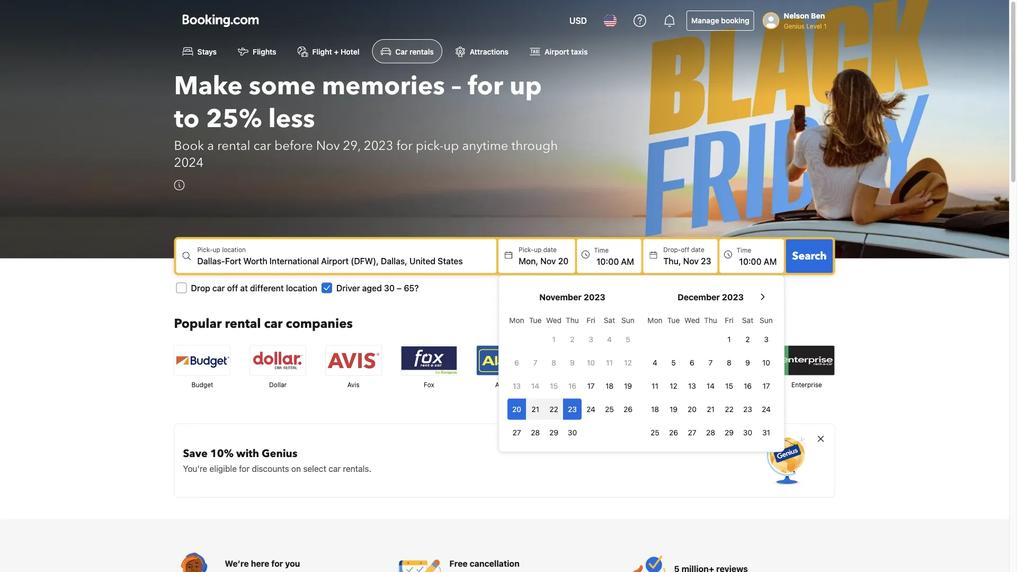 Task type: vqa. For each thing, say whether or not it's contained in the screenshot.


Task type: locate. For each thing, give the bounding box(es) containing it.
mon tue wed thu for december
[[648, 316, 718, 325]]

26
[[624, 405, 633, 414], [670, 428, 679, 437]]

25 November 2023 checkbox
[[601, 399, 619, 420]]

24
[[587, 405, 596, 414], [762, 405, 771, 414]]

1 grid from the left
[[508, 310, 638, 443]]

car right select
[[329, 464, 341, 474]]

16 December 2023 checkbox
[[739, 376, 758, 397]]

18 November 2023 checkbox
[[601, 376, 619, 397]]

0 horizontal spatial 9
[[571, 358, 575, 367]]

mon up sixt logo in the right of the page
[[648, 316, 663, 325]]

1 horizontal spatial 11
[[652, 382, 659, 390]]

grid for november
[[508, 310, 638, 443]]

1 horizontal spatial 18
[[652, 405, 660, 414]]

23 December 2023 checkbox
[[739, 399, 758, 420]]

26 November 2023 checkbox
[[619, 399, 638, 420]]

19 left 20 december 2023 option
[[670, 405, 678, 414]]

1 horizontal spatial 15
[[726, 382, 734, 390]]

pick- inside pick-up date mon, nov 20
[[519, 246, 534, 254]]

rental right a
[[217, 137, 251, 155]]

25 for 25 november 2023 checkbox
[[606, 405, 614, 414]]

23 right 22 checkbox
[[744, 405, 753, 414]]

date inside drop-off date thu, nov 23
[[692, 246, 705, 254]]

9 for 9 checkbox
[[746, 358, 751, 367]]

1 21 from the left
[[532, 405, 540, 414]]

10
[[587, 358, 595, 367], [763, 358, 771, 367]]

11 November 2023 checkbox
[[601, 352, 619, 373]]

car inside make some memories – for up to 25% less book a rental car before nov 29, 2023 for pick-up anytime through 2024
[[254, 137, 271, 155]]

for down with
[[239, 464, 250, 474]]

28 right 27 option
[[531, 428, 540, 437]]

car rentals
[[396, 47, 434, 56]]

5 for 5 november 2023 option
[[626, 335, 631, 344]]

alamo logo image
[[477, 346, 533, 376]]

sun
[[622, 316, 635, 325], [760, 316, 773, 325]]

2 15 from the left
[[726, 382, 734, 390]]

13 right 12 december 2023 option
[[689, 382, 697, 390]]

– for for
[[452, 69, 462, 103]]

2 thu from the left
[[705, 316, 718, 325]]

0 horizontal spatial tue
[[530, 316, 542, 325]]

19 November 2023 checkbox
[[619, 376, 638, 397]]

sat up the 2 option
[[743, 316, 754, 325]]

7 right 6 november 2023 'option'
[[534, 358, 538, 367]]

18
[[606, 382, 614, 390], [652, 405, 660, 414]]

16 right hertz
[[744, 382, 752, 390]]

2 22 from the left
[[725, 405, 734, 414]]

1 vertical spatial off
[[227, 283, 238, 293]]

0 vertical spatial 19
[[625, 382, 633, 390]]

1 mon tue wed thu from the left
[[510, 316, 579, 325]]

location right the different
[[286, 283, 318, 293]]

8 for 8 'option'
[[552, 358, 557, 367]]

22 December 2023 checkbox
[[721, 399, 739, 420]]

11 inside 11 checkbox
[[652, 382, 659, 390]]

+
[[334, 47, 339, 56]]

14 for 14 option
[[707, 382, 715, 390]]

3
[[589, 335, 594, 344], [765, 335, 769, 344]]

18 left 19 checkbox
[[606, 382, 614, 390]]

2 8 from the left
[[727, 358, 732, 367]]

23
[[701, 256, 712, 266], [568, 405, 577, 414], [744, 405, 753, 414]]

– inside make some memories – for up to 25% less book a rental car before nov 29, 2023 for pick-up anytime through 2024
[[452, 69, 462, 103]]

12
[[625, 358, 632, 367], [670, 382, 678, 390]]

2 3 from the left
[[765, 335, 769, 344]]

fri up 1 december 2023 "checkbox"
[[725, 316, 734, 325]]

30 right the aged
[[384, 283, 395, 293]]

12 for 12 option
[[625, 358, 632, 367]]

1 8 from the left
[[552, 358, 557, 367]]

1 horizontal spatial off
[[682, 246, 690, 254]]

1 horizontal spatial fri
[[725, 316, 734, 325]]

2 21 from the left
[[707, 405, 715, 414]]

1 3 from the left
[[589, 335, 594, 344]]

21 inside "option"
[[707, 405, 715, 414]]

date inside pick-up date mon, nov 20
[[544, 246, 557, 254]]

0 horizontal spatial 27
[[513, 428, 521, 437]]

rental
[[217, 137, 251, 155], [225, 315, 261, 333]]

9 left "10" checkbox
[[746, 358, 751, 367]]

0 horizontal spatial grid
[[508, 310, 638, 443]]

2 for november
[[571, 335, 575, 344]]

20 right mon,
[[559, 256, 569, 266]]

8 left 9 "checkbox"
[[552, 358, 557, 367]]

2 2 from the left
[[746, 335, 751, 344]]

28 November 2023 checkbox
[[526, 422, 545, 443]]

6 inside 6 december 2023 option
[[690, 358, 695, 367]]

1 left the 2 option
[[728, 335, 731, 344]]

2 horizontal spatial nov
[[684, 256, 699, 266]]

1 horizontal spatial pick-
[[519, 246, 534, 254]]

discounts
[[252, 464, 289, 474]]

22 right 21 november 2023 option
[[550, 405, 559, 414]]

3 right 2 checkbox
[[589, 335, 594, 344]]

1 horizontal spatial 3
[[765, 335, 769, 344]]

thu,
[[664, 256, 682, 266]]

0 horizontal spatial 16
[[569, 382, 577, 390]]

0 horizontal spatial location
[[222, 246, 246, 254]]

0 horizontal spatial 14
[[532, 382, 540, 390]]

25 left 26 option
[[651, 428, 660, 437]]

we're
[[225, 559, 249, 569]]

18 left 19 december 2023 checkbox
[[652, 405, 660, 414]]

1 24 from the left
[[587, 405, 596, 414]]

date right drop-
[[692, 246, 705, 254]]

10 left 11 november 2023 option
[[587, 358, 595, 367]]

tue down november
[[530, 316, 542, 325]]

2 inside checkbox
[[571, 335, 575, 344]]

1 horizontal spatial 23
[[701, 256, 712, 266]]

21 November 2023 checkbox
[[526, 399, 545, 420]]

1 vertical spatial 26
[[670, 428, 679, 437]]

11 left 12 december 2023 option
[[652, 382, 659, 390]]

6 left 7 option
[[515, 358, 520, 367]]

12 right sixt
[[670, 382, 678, 390]]

10 inside option
[[587, 358, 595, 367]]

2 inside option
[[746, 335, 751, 344]]

0 vertical spatial rental
[[217, 137, 251, 155]]

24 left 25 november 2023 checkbox
[[587, 405, 596, 414]]

2 wed from the left
[[685, 316, 700, 325]]

nov left 29,
[[316, 137, 340, 155]]

0 horizontal spatial 10
[[587, 358, 595, 367]]

23 for 23 checkbox
[[744, 405, 753, 414]]

13 inside option
[[689, 382, 697, 390]]

2 tue from the left
[[668, 316, 680, 325]]

0 vertical spatial off
[[682, 246, 690, 254]]

10 inside checkbox
[[763, 358, 771, 367]]

1 6 from the left
[[515, 358, 520, 367]]

24 inside checkbox
[[587, 405, 596, 414]]

2 fri from the left
[[725, 316, 734, 325]]

17 inside 'checkbox'
[[763, 382, 771, 390]]

0 horizontal spatial 26
[[624, 405, 633, 414]]

26 right 25 november 2023 checkbox
[[624, 405, 633, 414]]

27
[[513, 428, 521, 437], [688, 428, 697, 437]]

1
[[824, 22, 827, 30], [553, 335, 556, 344], [728, 335, 731, 344]]

5 inside option
[[626, 335, 631, 344]]

memories
[[322, 69, 445, 103]]

29
[[550, 428, 559, 437], [725, 428, 734, 437]]

pick- for pick-up location
[[197, 246, 213, 254]]

1 horizontal spatial wed
[[685, 316, 700, 325]]

genius up discounts on the bottom of page
[[262, 447, 298, 461]]

8 right 7 option
[[727, 358, 732, 367]]

1 9 from the left
[[571, 358, 575, 367]]

30 for 30 checkbox on the right bottom of the page
[[568, 428, 577, 437]]

0 vertical spatial 18
[[606, 382, 614, 390]]

11
[[607, 358, 613, 367], [652, 382, 659, 390]]

14 inside option
[[707, 382, 715, 390]]

2 27 from the left
[[688, 428, 697, 437]]

1 horizontal spatial 7
[[709, 358, 713, 367]]

1 horizontal spatial 13
[[689, 382, 697, 390]]

15 December 2023 checkbox
[[721, 376, 739, 397]]

15 November 2023 checkbox
[[545, 376, 564, 397]]

we're here for you
[[225, 559, 300, 569]]

0 horizontal spatial mon tue wed thu
[[510, 316, 579, 325]]

23 right the thu,
[[701, 256, 712, 266]]

19 inside 19 checkbox
[[625, 382, 633, 390]]

65?
[[404, 283, 419, 293]]

6 inside 6 november 2023 'option'
[[515, 358, 520, 367]]

save
[[183, 447, 208, 461]]

off
[[682, 246, 690, 254], [227, 283, 238, 293]]

november
[[540, 292, 582, 302]]

1 wed from the left
[[547, 316, 562, 325]]

1 horizontal spatial 24
[[762, 405, 771, 414]]

21
[[532, 405, 540, 414], [707, 405, 715, 414]]

15 inside "checkbox"
[[726, 382, 734, 390]]

8 inside 'option'
[[552, 358, 557, 367]]

thu up 2 checkbox
[[566, 316, 579, 325]]

for left you
[[272, 559, 283, 569]]

0 horizontal spatial nov
[[316, 137, 340, 155]]

0 horizontal spatial 30
[[384, 283, 395, 293]]

0 horizontal spatial 29
[[550, 428, 559, 437]]

29 inside checkbox
[[725, 428, 734, 437]]

30 inside option
[[744, 428, 753, 437]]

1 7 from the left
[[534, 358, 538, 367]]

2 right 1 december 2023 "checkbox"
[[746, 335, 751, 344]]

24 November 2023 checkbox
[[582, 399, 601, 420]]

2 horizontal spatial 23
[[744, 405, 753, 414]]

0 horizontal spatial 22
[[550, 405, 559, 414]]

nov
[[316, 137, 340, 155], [541, 256, 556, 266], [684, 256, 699, 266]]

1 horizontal spatial mon
[[648, 316, 663, 325]]

7 for 7 option
[[534, 358, 538, 367]]

23 November 2023 checkbox
[[564, 399, 582, 420]]

18 for 18 december 2023 checkbox
[[652, 405, 660, 414]]

8 inside option
[[727, 358, 732, 367]]

9
[[571, 358, 575, 367], [746, 358, 751, 367]]

17 inside checkbox
[[588, 382, 595, 390]]

29 right 28 option
[[550, 428, 559, 437]]

18 inside 18 december 2023 checkbox
[[652, 405, 660, 414]]

sat up 4 november 2023 checkbox
[[604, 316, 616, 325]]

nelson
[[784, 11, 810, 20]]

1 fri from the left
[[587, 316, 596, 325]]

rentals
[[410, 47, 434, 56]]

28 for 28 option
[[531, 428, 540, 437]]

grid for december
[[646, 310, 776, 443]]

0 horizontal spatial 28
[[531, 428, 540, 437]]

popular rental car companies
[[174, 315, 353, 333]]

0 horizontal spatial pick-
[[197, 246, 213, 254]]

10 for 10 option
[[587, 358, 595, 367]]

9 inside checkbox
[[746, 358, 751, 367]]

13 for 13 option
[[689, 382, 697, 390]]

1 horizontal spatial 14
[[707, 382, 715, 390]]

0 horizontal spatial 21
[[532, 405, 540, 414]]

tue down december
[[668, 316, 680, 325]]

1 horizontal spatial 2
[[746, 335, 751, 344]]

20 left 21 "option" at the bottom right
[[688, 405, 697, 414]]

5
[[626, 335, 631, 344], [672, 358, 676, 367]]

3 for december 2023
[[765, 335, 769, 344]]

7 inside 7 option
[[534, 358, 538, 367]]

25 December 2023 checkbox
[[646, 422, 665, 443]]

1 tue from the left
[[530, 316, 542, 325]]

pick-up date mon, nov 20
[[519, 246, 569, 266]]

1 vertical spatial 5
[[672, 358, 676, 367]]

0 horizontal spatial genius
[[262, 447, 298, 461]]

1 27 from the left
[[513, 428, 521, 437]]

1 horizontal spatial 1
[[728, 335, 731, 344]]

10 right 9 checkbox
[[763, 358, 771, 367]]

14 right 13 november 2023 checkbox
[[532, 382, 540, 390]]

27 left 28 option
[[513, 428, 521, 437]]

29 for 29 december 2023 checkbox
[[725, 428, 734, 437]]

3 November 2023 checkbox
[[582, 329, 601, 350]]

5 November 2023 checkbox
[[619, 329, 638, 350]]

pick-up location
[[197, 246, 246, 254]]

1 10 from the left
[[587, 358, 595, 367]]

0 horizontal spatial 13
[[513, 382, 521, 390]]

thrifty logo image
[[553, 346, 608, 376]]

16 inside 16 december 2023 'option'
[[744, 382, 752, 390]]

16 inside 16 november 2023 option
[[569, 382, 577, 390]]

27 November 2023 checkbox
[[508, 422, 526, 443]]

a
[[207, 137, 214, 155]]

1 vertical spatial 11
[[652, 382, 659, 390]]

25 inside option
[[651, 428, 660, 437]]

off left at
[[227, 283, 238, 293]]

2 December 2023 checkbox
[[739, 329, 758, 350]]

date
[[544, 246, 557, 254], [692, 246, 705, 254]]

28 right "27" checkbox
[[707, 428, 716, 437]]

14 left 15 "checkbox"
[[707, 382, 715, 390]]

18 for 18 "checkbox" at bottom right
[[606, 382, 614, 390]]

20 inside checkbox
[[513, 405, 522, 414]]

2 10 from the left
[[763, 358, 771, 367]]

1 left 2 checkbox
[[553, 335, 556, 344]]

0 horizontal spatial 18
[[606, 382, 614, 390]]

26 for '26 november 2023' option at the right
[[624, 405, 633, 414]]

27 inside checkbox
[[688, 428, 697, 437]]

0 horizontal spatial 24
[[587, 405, 596, 414]]

1 2 from the left
[[571, 335, 575, 344]]

1 15 from the left
[[550, 382, 558, 390]]

6 right '5 december 2023' checkbox
[[690, 358, 695, 367]]

1 14 from the left
[[532, 382, 540, 390]]

5 right 4 november 2023 checkbox
[[626, 335, 631, 344]]

manage booking link
[[687, 11, 755, 31]]

1 horizontal spatial 26
[[670, 428, 679, 437]]

12 November 2023 checkbox
[[619, 352, 638, 373]]

mon up alamo logo
[[510, 316, 525, 325]]

1 horizontal spatial grid
[[646, 310, 776, 443]]

1 horizontal spatial 22
[[725, 405, 734, 414]]

1 horizontal spatial 6
[[690, 358, 695, 367]]

2 November 2023 checkbox
[[564, 329, 582, 350]]

8 December 2023 checkbox
[[721, 352, 739, 373]]

2 horizontal spatial 20
[[688, 405, 697, 414]]

sat for november 2023
[[604, 316, 616, 325]]

21 right 20 december 2023 option
[[707, 405, 715, 414]]

25 right 24 november 2023 checkbox
[[606, 405, 614, 414]]

1 vertical spatial 18
[[652, 405, 660, 414]]

20 inside option
[[688, 405, 697, 414]]

1 28 from the left
[[531, 428, 540, 437]]

sun for december 2023
[[760, 316, 773, 325]]

1 vertical spatial 4
[[653, 358, 658, 367]]

22 cell
[[545, 397, 564, 420]]

22 inside 'option'
[[550, 405, 559, 414]]

0 horizontal spatial 8
[[552, 358, 557, 367]]

12 December 2023 checkbox
[[665, 376, 683, 397]]

2023
[[364, 137, 394, 155], [584, 292, 606, 302], [723, 292, 744, 302]]

4 left 5 november 2023 option
[[608, 335, 612, 344]]

0 horizontal spatial 4
[[608, 335, 612, 344]]

you're
[[183, 464, 207, 474]]

0 vertical spatial 25
[[606, 405, 614, 414]]

2 horizontal spatial 1
[[824, 22, 827, 30]]

11 for 11 checkbox
[[652, 382, 659, 390]]

15 right 14 november 2023 "checkbox"
[[550, 382, 558, 390]]

fri
[[587, 316, 596, 325], [725, 316, 734, 325]]

tue
[[530, 316, 542, 325], [668, 316, 680, 325]]

1 vertical spatial 12
[[670, 382, 678, 390]]

genius down nelson
[[784, 22, 805, 30]]

sat for december 2023
[[743, 316, 754, 325]]

2023 right december
[[723, 292, 744, 302]]

0 horizontal spatial 6
[[515, 358, 520, 367]]

2 9 from the left
[[746, 358, 751, 367]]

1 vertical spatial genius
[[262, 447, 298, 461]]

2 sun from the left
[[760, 316, 773, 325]]

pick- up "drop"
[[197, 246, 213, 254]]

0 horizontal spatial 25
[[606, 405, 614, 414]]

popular
[[174, 315, 222, 333]]

6 for 6 december 2023 option
[[690, 358, 695, 367]]

2 16 from the left
[[744, 382, 752, 390]]

0 horizontal spatial date
[[544, 246, 557, 254]]

1 17 from the left
[[588, 382, 595, 390]]

1 horizontal spatial 17
[[763, 382, 771, 390]]

enterprise logo image
[[780, 346, 835, 376]]

1 horizontal spatial genius
[[784, 22, 805, 30]]

7 inside 7 option
[[709, 358, 713, 367]]

21 right 20 checkbox
[[532, 405, 540, 414]]

20 for 20 december 2023 option
[[688, 405, 697, 414]]

airport taxis
[[545, 47, 588, 56]]

2023 right 29,
[[364, 137, 394, 155]]

14 December 2023 checkbox
[[702, 376, 721, 397]]

18 inside 18 "checkbox"
[[606, 382, 614, 390]]

free cancellation image
[[399, 553, 441, 573]]

30
[[384, 283, 395, 293], [568, 428, 577, 437], [744, 428, 753, 437]]

5 inside checkbox
[[672, 358, 676, 367]]

0 vertical spatial 11
[[607, 358, 613, 367]]

19
[[625, 382, 633, 390], [670, 405, 678, 414]]

0 horizontal spatial 7
[[534, 358, 538, 367]]

0 vertical spatial 4
[[608, 335, 612, 344]]

17 right 16 november 2023 option at the right of the page
[[588, 382, 595, 390]]

1 pick- from the left
[[197, 246, 213, 254]]

car left before
[[254, 137, 271, 155]]

0 horizontal spatial 19
[[625, 382, 633, 390]]

2 right 1 option on the bottom right
[[571, 335, 575, 344]]

on
[[292, 464, 301, 474]]

13 December 2023 checkbox
[[683, 376, 702, 397]]

13 left 14 november 2023 "checkbox"
[[513, 382, 521, 390]]

1 vertical spatial 25
[[651, 428, 660, 437]]

0 horizontal spatial 5
[[626, 335, 631, 344]]

1 horizontal spatial 5
[[672, 358, 676, 367]]

0 horizontal spatial 11
[[607, 358, 613, 367]]

21 for 21 "option" at the bottom right
[[707, 405, 715, 414]]

7 right 6 december 2023 option
[[709, 358, 713, 367]]

9 right 8 'option'
[[571, 358, 575, 367]]

0 horizontal spatial 1
[[553, 335, 556, 344]]

23 right the '22 november 2023' 'option'
[[568, 405, 577, 414]]

mon tue wed thu for november
[[510, 316, 579, 325]]

4 November 2023 checkbox
[[601, 329, 619, 350]]

25 inside checkbox
[[606, 405, 614, 414]]

7 December 2023 checkbox
[[702, 352, 721, 373]]

2 horizontal spatial 30
[[744, 428, 753, 437]]

avis logo image
[[326, 346, 382, 376]]

30 November 2023 checkbox
[[564, 422, 582, 443]]

1 horizontal spatial sat
[[743, 316, 754, 325]]

19 inside 19 december 2023 checkbox
[[670, 405, 678, 414]]

tue for december
[[668, 316, 680, 325]]

31 December 2023 checkbox
[[758, 422, 776, 443]]

rentals.
[[343, 464, 372, 474]]

1 13 from the left
[[513, 382, 521, 390]]

22 for 22 checkbox
[[725, 405, 734, 414]]

1 inside "checkbox"
[[728, 335, 731, 344]]

19 for 19 checkbox
[[625, 382, 633, 390]]

thu down december 2023
[[705, 316, 718, 325]]

nov inside pick-up date mon, nov 20
[[541, 256, 556, 266]]

2024
[[174, 154, 204, 172]]

0 vertical spatial 5
[[626, 335, 631, 344]]

28
[[531, 428, 540, 437], [707, 428, 716, 437]]

location
[[222, 246, 246, 254], [286, 283, 318, 293]]

0 horizontal spatial sun
[[622, 316, 635, 325]]

14 inside "checkbox"
[[532, 382, 540, 390]]

29 left 30 option
[[725, 428, 734, 437]]

1 horizontal spatial 9
[[746, 358, 751, 367]]

9 December 2023 checkbox
[[739, 352, 758, 373]]

3 December 2023 checkbox
[[758, 329, 776, 350]]

1 horizontal spatial mon tue wed thu
[[648, 316, 718, 325]]

– for 65?
[[397, 283, 402, 293]]

12 for 12 december 2023 option
[[670, 382, 678, 390]]

grid
[[508, 310, 638, 443], [646, 310, 776, 443]]

26 left "27" checkbox
[[670, 428, 679, 437]]

0 vertical spatial –
[[452, 69, 462, 103]]

car
[[254, 137, 271, 155], [213, 283, 225, 293], [264, 315, 283, 333], [329, 464, 341, 474]]

22 inside checkbox
[[725, 405, 734, 414]]

2 7 from the left
[[709, 358, 713, 367]]

1 sat from the left
[[604, 316, 616, 325]]

30 right 29 "checkbox"
[[568, 428, 577, 437]]

location up at
[[222, 246, 246, 254]]

you
[[285, 559, 300, 569]]

flight + hotel link
[[289, 39, 368, 63]]

1 16 from the left
[[569, 382, 577, 390]]

2 pick- from the left
[[519, 246, 534, 254]]

see terms and conditions for more information image
[[174, 180, 185, 190]]

10 December 2023 checkbox
[[758, 352, 776, 373]]

date for 23
[[692, 246, 705, 254]]

20 cell
[[508, 397, 526, 420]]

9 November 2023 checkbox
[[564, 352, 582, 373]]

wed down december
[[685, 316, 700, 325]]

2 24 from the left
[[762, 405, 771, 414]]

pick-
[[416, 137, 444, 155]]

2 date from the left
[[692, 246, 705, 254]]

30 left 31
[[744, 428, 753, 437]]

1 date from the left
[[544, 246, 557, 254]]

20 for 20 checkbox
[[513, 405, 522, 414]]

0 horizontal spatial 17
[[588, 382, 595, 390]]

1 vertical spatial location
[[286, 283, 318, 293]]

2 6 from the left
[[690, 358, 695, 367]]

9 inside "checkbox"
[[571, 358, 575, 367]]

sun up 3 checkbox
[[760, 316, 773, 325]]

pick- up mon,
[[519, 246, 534, 254]]

1 thu from the left
[[566, 316, 579, 325]]

27 inside option
[[513, 428, 521, 437]]

1 horizontal spatial 4
[[653, 358, 658, 367]]

airport taxis link
[[522, 39, 597, 63]]

6 November 2023 checkbox
[[508, 352, 526, 373]]

2 14 from the left
[[707, 382, 715, 390]]

1 horizontal spatial 20
[[559, 256, 569, 266]]

– left 65?
[[397, 283, 402, 293]]

15 inside option
[[550, 382, 558, 390]]

2 mon from the left
[[648, 316, 663, 325]]

book
[[174, 137, 204, 155]]

thu
[[566, 316, 579, 325], [705, 316, 718, 325]]

4 left '5 december 2023' checkbox
[[653, 358, 658, 367]]

dollar
[[269, 381, 287, 389]]

thu for december
[[705, 316, 718, 325]]

sun up 5 november 2023 option
[[622, 316, 635, 325]]

20 December 2023 checkbox
[[683, 399, 702, 420]]

0 horizontal spatial 15
[[550, 382, 558, 390]]

make some memories – for up to 25% less book a rental car before nov 29, 2023 for pick-up anytime through 2024
[[174, 69, 558, 172]]

20
[[559, 256, 569, 266], [513, 405, 522, 414], [688, 405, 697, 414]]

2 mon tue wed thu from the left
[[648, 316, 718, 325]]

nov right mon,
[[541, 256, 556, 266]]

date up november
[[544, 246, 557, 254]]

2 horizontal spatial 2023
[[723, 292, 744, 302]]

1 mon from the left
[[510, 316, 525, 325]]

2023 for november
[[584, 292, 606, 302]]

see terms and conditions for more information image
[[174, 180, 185, 190]]

0 horizontal spatial 2
[[571, 335, 575, 344]]

13 inside checkbox
[[513, 382, 521, 390]]

1 horizontal spatial 21
[[707, 405, 715, 414]]

2 29 from the left
[[725, 428, 734, 437]]

nov inside drop-off date thu, nov 23
[[684, 256, 699, 266]]

5 right 4 checkbox
[[672, 358, 676, 367]]

16
[[569, 382, 577, 390], [744, 382, 752, 390]]

mon
[[510, 316, 525, 325], [648, 316, 663, 325]]

12 right 11 november 2023 option
[[625, 358, 632, 367]]

14
[[532, 382, 540, 390], [707, 382, 715, 390]]

0 horizontal spatial 12
[[625, 358, 632, 367]]

22 for the '22 november 2023' 'option'
[[550, 405, 559, 414]]

off up the thu,
[[682, 246, 690, 254]]

3 inside checkbox
[[765, 335, 769, 344]]

nov for mon,
[[541, 256, 556, 266]]

1 horizontal spatial 27
[[688, 428, 697, 437]]

20 left 21 november 2023 option
[[513, 405, 522, 414]]

11 inside 11 november 2023 option
[[607, 358, 613, 367]]

15 right 14 option
[[726, 382, 734, 390]]

1 inside option
[[553, 335, 556, 344]]

1 November 2023 checkbox
[[545, 329, 564, 350]]

mon for november
[[510, 316, 525, 325]]

save 10% with genius you're eligible for discounts on select car rentals.
[[183, 447, 372, 474]]

21 cell
[[526, 397, 545, 420]]

driver aged 30 – 65?
[[337, 283, 419, 293]]

1 sun from the left
[[622, 316, 635, 325]]

22 right 21 "option" at the bottom right
[[725, 405, 734, 414]]

25
[[606, 405, 614, 414], [651, 428, 660, 437]]

20 inside pick-up date mon, nov 20
[[559, 256, 569, 266]]

16 November 2023 checkbox
[[564, 376, 582, 397]]

2 17 from the left
[[763, 382, 771, 390]]

30 inside checkbox
[[568, 428, 577, 437]]

mon tue wed thu up 1 option on the bottom right
[[510, 316, 579, 325]]

1 horizontal spatial tue
[[668, 316, 680, 325]]

2 28 from the left
[[707, 428, 716, 437]]

28 for '28 december 2023' option
[[707, 428, 716, 437]]

24 inside checkbox
[[762, 405, 771, 414]]

usd
[[570, 16, 588, 26]]

rental down at
[[225, 315, 261, 333]]

1 horizontal spatial 12
[[670, 382, 678, 390]]

21 inside option
[[532, 405, 540, 414]]

27 for "27" checkbox
[[688, 428, 697, 437]]

1 horizontal spatial –
[[452, 69, 462, 103]]

wed up 1 option on the bottom right
[[547, 316, 562, 325]]

sat
[[604, 316, 616, 325], [743, 316, 754, 325]]

24 for 24 november 2023 checkbox
[[587, 405, 596, 414]]

2 grid from the left
[[646, 310, 776, 443]]

1 29 from the left
[[550, 428, 559, 437]]

fri for november
[[587, 316, 596, 325]]

1 22 from the left
[[550, 405, 559, 414]]

mon tue wed thu down december
[[648, 316, 718, 325]]

22
[[550, 405, 559, 414], [725, 405, 734, 414]]

20 November 2023 checkbox
[[508, 399, 526, 420]]

19 right 18 "checkbox" at bottom right
[[625, 382, 633, 390]]

16 for 16 december 2023 'option'
[[744, 382, 752, 390]]

29,
[[343, 137, 361, 155]]

2 sat from the left
[[743, 316, 754, 325]]

thrifty
[[571, 381, 591, 389]]

wed
[[547, 316, 562, 325], [685, 316, 700, 325]]

23 inside checkbox
[[744, 405, 753, 414]]

0 horizontal spatial fri
[[587, 316, 596, 325]]

0 horizontal spatial 23
[[568, 405, 577, 414]]

27 for 27 option
[[513, 428, 521, 437]]

2023 for december
[[723, 292, 744, 302]]

23 inside "option"
[[568, 405, 577, 414]]

22 November 2023 checkbox
[[545, 399, 564, 420]]

16 right 15 option on the right of the page
[[569, 382, 577, 390]]

2
[[571, 335, 575, 344], [746, 335, 751, 344]]

up
[[510, 69, 542, 103], [444, 137, 459, 155], [213, 246, 220, 254], [534, 246, 542, 254]]

1 horizontal spatial 25
[[651, 428, 660, 437]]

3 inside option
[[589, 335, 594, 344]]

nov right the thu,
[[684, 256, 699, 266]]

30 December 2023 checkbox
[[739, 422, 758, 443]]

– down the attractions 'link'
[[452, 69, 462, 103]]

29 December 2023 checkbox
[[721, 422, 739, 443]]

2 13 from the left
[[689, 382, 697, 390]]

29 inside "checkbox"
[[550, 428, 559, 437]]

car
[[396, 47, 408, 56]]



Task type: describe. For each thing, give the bounding box(es) containing it.
we're here for you image
[[174, 553, 217, 573]]

flights link
[[230, 39, 285, 63]]

attractions
[[470, 47, 509, 56]]

7 November 2023 checkbox
[[526, 352, 545, 373]]

date for 20
[[544, 246, 557, 254]]

11 December 2023 checkbox
[[646, 376, 665, 397]]

off inside drop-off date thu, nov 23
[[682, 246, 690, 254]]

hertz
[[724, 381, 740, 389]]

car right "drop"
[[213, 283, 225, 293]]

december 2023
[[678, 292, 744, 302]]

drop
[[191, 283, 210, 293]]

manage booking
[[692, 16, 750, 25]]

search
[[793, 249, 827, 263]]

flight + hotel
[[313, 47, 360, 56]]

less
[[268, 101, 315, 136]]

attractions link
[[447, 39, 517, 63]]

drop-off date thu, nov 23
[[664, 246, 712, 266]]

Pick-up location field
[[197, 255, 497, 267]]

hertz logo image
[[704, 346, 760, 376]]

pick- for pick-up date mon, nov 20
[[519, 246, 534, 254]]

23 for the 23 "option"
[[568, 405, 577, 414]]

25 for '25' option on the bottom right of page
[[651, 428, 660, 437]]

stays link
[[174, 39, 225, 63]]

anytime
[[463, 137, 509, 155]]

here
[[251, 559, 270, 569]]

airport
[[545, 47, 570, 56]]

29 for 29 "checkbox"
[[550, 428, 559, 437]]

flights
[[253, 47, 277, 56]]

genius inside save 10% with genius you're eligible for discounts on select car rentals.
[[262, 447, 298, 461]]

11 for 11 november 2023 option
[[607, 358, 613, 367]]

5 million+ reviews image
[[624, 553, 666, 573]]

wed for december
[[685, 316, 700, 325]]

5 December 2023 checkbox
[[665, 352, 683, 373]]

november 2023
[[540, 292, 606, 302]]

16 for 16 november 2023 option at the right of the page
[[569, 382, 577, 390]]

driver
[[337, 283, 360, 293]]

fri for december
[[725, 316, 734, 325]]

some
[[249, 69, 316, 103]]

18 December 2023 checkbox
[[646, 399, 665, 420]]

through
[[512, 137, 558, 155]]

for down attractions on the top of the page
[[468, 69, 504, 103]]

2023 inside make some memories – for up to 25% less book a rental car before nov 29, 2023 for pick-up anytime through 2024
[[364, 137, 394, 155]]

17 December 2023 checkbox
[[758, 376, 776, 397]]

19 December 2023 checkbox
[[665, 399, 683, 420]]

budget
[[192, 381, 213, 389]]

14 November 2023 checkbox
[[526, 376, 545, 397]]

sun for november 2023
[[622, 316, 635, 325]]

free cancellation
[[450, 559, 520, 569]]

dollar logo image
[[250, 346, 306, 376]]

mon for december
[[648, 316, 663, 325]]

december
[[678, 292, 721, 302]]

1 for november 2023
[[553, 335, 556, 344]]

budget logo image
[[175, 346, 230, 376]]

hotel
[[341, 47, 360, 56]]

4 for 4 november 2023 checkbox
[[608, 335, 612, 344]]

1 inside nelson ben genius level 1
[[824, 22, 827, 30]]

5 for '5 december 2023' checkbox
[[672, 358, 676, 367]]

26 for 26 option
[[670, 428, 679, 437]]

flight
[[313, 47, 332, 56]]

drop-
[[664, 246, 682, 254]]

0 horizontal spatial off
[[227, 283, 238, 293]]

drop car off at different location
[[191, 283, 318, 293]]

free
[[450, 559, 468, 569]]

sixt
[[651, 381, 662, 389]]

10%
[[210, 447, 234, 461]]

stays
[[197, 47, 217, 56]]

13 November 2023 checkbox
[[508, 376, 526, 397]]

for left pick- at the left top of page
[[397, 137, 413, 155]]

25%
[[206, 101, 262, 136]]

1 horizontal spatial location
[[286, 283, 318, 293]]

before
[[275, 137, 313, 155]]

thu for november
[[566, 316, 579, 325]]

level
[[807, 22, 823, 30]]

3 for november 2023
[[589, 335, 594, 344]]

car down the different
[[264, 315, 283, 333]]

17 for "17 december 2023" 'checkbox'
[[763, 382, 771, 390]]

24 for 24 december 2023 checkbox
[[762, 405, 771, 414]]

eligible
[[210, 464, 237, 474]]

9 for 9 "checkbox"
[[571, 358, 575, 367]]

31
[[763, 428, 771, 437]]

genius inside nelson ben genius level 1
[[784, 22, 805, 30]]

aged
[[362, 283, 382, 293]]

ben
[[812, 11, 826, 20]]

fox logo image
[[402, 346, 457, 376]]

2 for december
[[746, 335, 751, 344]]

car inside save 10% with genius you're eligible for discounts on select car rentals.
[[329, 464, 341, 474]]

15 for 15 option on the right of the page
[[550, 382, 558, 390]]

enterprise
[[792, 381, 823, 389]]

up inside pick-up date mon, nov 20
[[534, 246, 542, 254]]

30 for 30 option
[[744, 428, 753, 437]]

nov for thu,
[[684, 256, 699, 266]]

booking.com online hotel reservations image
[[183, 14, 259, 27]]

companies
[[286, 315, 353, 333]]

8 November 2023 checkbox
[[545, 352, 564, 373]]

mon,
[[519, 256, 539, 266]]

sixt logo image
[[628, 346, 684, 376]]

1 vertical spatial rental
[[225, 315, 261, 333]]

24 December 2023 checkbox
[[758, 399, 776, 420]]

27 December 2023 checkbox
[[683, 422, 702, 443]]

fox
[[424, 381, 435, 389]]

manage
[[692, 16, 720, 25]]

tue for november
[[530, 316, 542, 325]]

23 cell
[[564, 397, 582, 420]]

19 for 19 december 2023 checkbox
[[670, 405, 678, 414]]

21 for 21 november 2023 option
[[532, 405, 540, 414]]

29 November 2023 checkbox
[[545, 422, 564, 443]]

6 December 2023 checkbox
[[683, 352, 702, 373]]

7 for 7 option
[[709, 358, 713, 367]]

13 for 13 november 2023 checkbox
[[513, 382, 521, 390]]

usd button
[[564, 8, 594, 33]]

car rentals link
[[372, 39, 443, 63]]

1 December 2023 checkbox
[[721, 329, 739, 350]]

17 November 2023 checkbox
[[582, 376, 601, 397]]

for inside save 10% with genius you're eligible for discounts on select car rentals.
[[239, 464, 250, 474]]

4 for 4 checkbox
[[653, 358, 658, 367]]

rental inside make some memories – for up to 25% less book a rental car before nov 29, 2023 for pick-up anytime through 2024
[[217, 137, 251, 155]]

4 December 2023 checkbox
[[646, 352, 665, 373]]

nelson ben genius level 1
[[784, 11, 827, 30]]

21 December 2023 checkbox
[[702, 399, 721, 420]]

17 for 17 checkbox
[[588, 382, 595, 390]]

28 December 2023 checkbox
[[702, 422, 721, 443]]

14 for 14 november 2023 "checkbox"
[[532, 382, 540, 390]]

with
[[236, 447, 259, 461]]

make
[[174, 69, 243, 103]]

15 for 15 "checkbox"
[[726, 382, 734, 390]]

26 December 2023 checkbox
[[665, 422, 683, 443]]

at
[[240, 283, 248, 293]]

10 for "10" checkbox
[[763, 358, 771, 367]]

select
[[303, 464, 327, 474]]

avis
[[348, 381, 360, 389]]

booking
[[722, 16, 750, 25]]

cancellation
[[470, 559, 520, 569]]

8 for 8 december 2023 option
[[727, 358, 732, 367]]

alamo
[[496, 381, 514, 389]]

taxis
[[572, 47, 588, 56]]

1 for december 2023
[[728, 335, 731, 344]]

10 November 2023 checkbox
[[582, 352, 601, 373]]

search button
[[787, 239, 834, 273]]

6 for 6 november 2023 'option'
[[515, 358, 520, 367]]

23 inside drop-off date thu, nov 23
[[701, 256, 712, 266]]

to
[[174, 101, 200, 136]]

different
[[250, 283, 284, 293]]

nov inside make some memories – for up to 25% less book a rental car before nov 29, 2023 for pick-up anytime through 2024
[[316, 137, 340, 155]]

wed for november
[[547, 316, 562, 325]]



